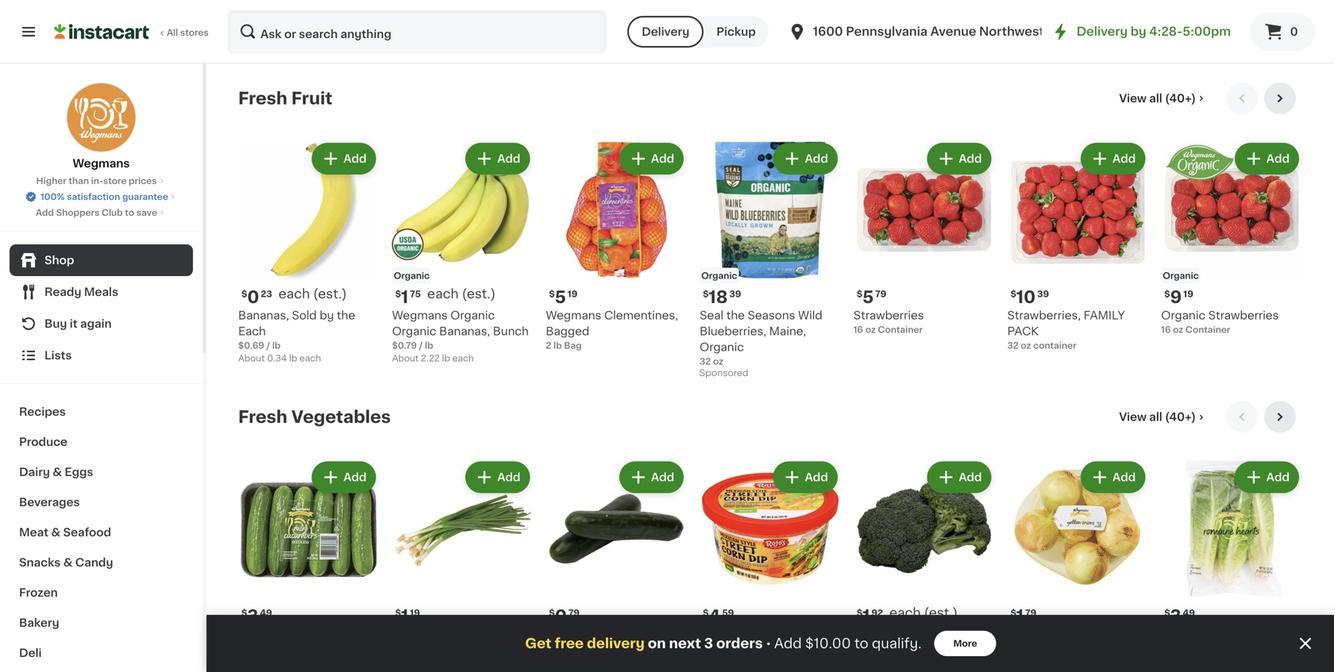 Task type: locate. For each thing, give the bounding box(es) containing it.
5 up strawberries 16 oz container
[[863, 289, 874, 306]]

32
[[1008, 342, 1019, 351], [700, 358, 711, 366]]

lb right 2
[[554, 342, 562, 351]]

$
[[242, 290, 247, 299], [395, 290, 401, 299], [703, 290, 709, 299], [1011, 290, 1017, 299], [549, 290, 555, 299], [857, 290, 863, 299], [1165, 290, 1171, 299], [242, 609, 247, 618], [395, 609, 401, 618], [703, 609, 709, 618], [1011, 609, 1017, 618], [549, 609, 555, 618], [857, 609, 863, 618], [1165, 609, 1171, 618]]

0 button
[[1251, 13, 1316, 51]]

$ inside $ 18 39
[[703, 290, 709, 299]]

0 horizontal spatial 49
[[260, 609, 272, 618]]

1 about from the left
[[238, 355, 265, 363]]

delivery
[[1077, 26, 1128, 37], [642, 26, 690, 37]]

container down $ 5 79
[[878, 326, 923, 335]]

2 horizontal spatial (est.)
[[925, 607, 958, 620]]

2 16 from the left
[[1162, 326, 1171, 335]]

bagged
[[546, 326, 590, 337]]

0 horizontal spatial 3
[[247, 609, 258, 625]]

organic down blueberries,
[[700, 342, 745, 353]]

79 for 1
[[1026, 609, 1037, 618]]

0 horizontal spatial the
[[337, 310, 355, 322]]

all
[[167, 28, 178, 37]]

39 right 10 on the top of the page
[[1038, 290, 1050, 299]]

each
[[279, 288, 310, 301], [427, 288, 459, 301], [300, 355, 321, 363], [453, 355, 474, 363], [890, 607, 921, 620], [552, 645, 574, 654]]

1 horizontal spatial $ 3 49
[[1165, 609, 1196, 625]]

0 vertical spatial item carousel region
[[238, 83, 1303, 389]]

1 horizontal spatial 79
[[876, 290, 887, 299]]

1 vertical spatial item carousel region
[[238, 402, 1303, 673]]

rojo's street corn dip, mexican style, mild
[[700, 630, 826, 657]]

1 vertical spatial &
[[51, 528, 60, 539]]

organic inside seal the seasons wild blueberries, maine, organic 32 oz
[[700, 342, 745, 353]]

the
[[337, 310, 355, 322], [727, 310, 745, 322]]

$ 5 19
[[549, 289, 578, 306]]

deli
[[19, 648, 42, 659]]

1 vertical spatial by
[[320, 310, 334, 322]]

0 vertical spatial 0
[[1291, 26, 1299, 37]]

39 for 18
[[730, 290, 742, 299]]

delivery left pickup button
[[642, 26, 690, 37]]

1 horizontal spatial bananas,
[[440, 326, 490, 337]]

container down $ 9 19
[[1186, 326, 1231, 335]]

wegmans up higher than in-store prices link at the left top
[[73, 158, 130, 169]]

add button for strawberries, family pack
[[1083, 145, 1144, 173]]

0 horizontal spatial 0
[[247, 289, 259, 306]]

1 the from the left
[[337, 310, 355, 322]]

lb right 2.22
[[442, 355, 450, 363]]

ready
[[44, 287, 81, 298]]

1 / from the left
[[267, 342, 270, 351]]

street
[[737, 630, 771, 641]]

0 vertical spatial bananas,
[[238, 310, 289, 322]]

19 inside $ 9 19
[[1184, 290, 1194, 299]]

fresh down 0.34
[[238, 409, 288, 426]]

1 horizontal spatial delivery
[[1077, 26, 1128, 37]]

bakery link
[[10, 609, 193, 639]]

wegmans down 75
[[392, 310, 448, 322]]

1 5 from the left
[[555, 289, 566, 306]]

19 up bagged
[[568, 290, 578, 299]]

1 horizontal spatial 0
[[555, 609, 567, 625]]

1 horizontal spatial 39
[[1038, 290, 1050, 299]]

/ inside wegmans organic organic bananas, bunch $0.79 / lb about 2.22 lb each
[[419, 342, 423, 351]]

2 all from the top
[[1150, 412, 1163, 423]]

0 horizontal spatial 16
[[854, 326, 864, 335]]

& left eggs
[[53, 467, 62, 478]]

1600 pennsylvania avenue northwest
[[813, 26, 1045, 37]]

delivery left 4:28-
[[1077, 26, 1128, 37]]

19 right 9
[[1184, 290, 1194, 299]]

each inside the seeded cucumbers 1 each
[[552, 645, 574, 654]]

delivery inside button
[[642, 26, 690, 37]]

bananas, up each
[[238, 310, 289, 322]]

$ inside $ 0 79
[[549, 609, 555, 618]]

2 5 from the left
[[863, 289, 874, 306]]

0 inside $ 0 23 each (est.)
[[247, 289, 259, 306]]

1 fresh from the top
[[238, 90, 288, 107]]

39 inside $ 10 39
[[1038, 290, 1050, 299]]

/
[[267, 342, 270, 351], [419, 342, 423, 351]]

item carousel region containing fresh vegetables
[[238, 402, 1303, 673]]

&
[[53, 467, 62, 478], [51, 528, 60, 539], [63, 558, 73, 569]]

organic up $ 9 19
[[1163, 272, 1199, 281]]

all stores link
[[54, 10, 210, 54]]

1 view all (40+) from the top
[[1120, 93, 1197, 104]]

to
[[125, 209, 134, 217], [855, 638, 869, 651]]

2 the from the left
[[727, 310, 745, 322]]

1 horizontal spatial the
[[727, 310, 745, 322]]

1 vertical spatial view
[[1120, 412, 1147, 423]]

1 vertical spatial view all (40+) button
[[1113, 402, 1214, 434]]

the down $0.23 each (estimated) element
[[337, 310, 355, 322]]

1 49 from the left
[[260, 609, 272, 618]]

(est.) for $ 0 23 each (est.)
[[313, 288, 347, 301]]

bananas, down $1.75 each (estimated) element
[[440, 326, 490, 337]]

1 vertical spatial 32
[[700, 358, 711, 366]]

sold
[[292, 310, 317, 322]]

about down $0.69
[[238, 355, 265, 363]]

10
[[1017, 289, 1036, 306]]

buy it again link
[[10, 308, 193, 340]]

view all (40+) button
[[1113, 83, 1214, 114], [1113, 402, 1214, 434]]

add for strawberries, family pack
[[1113, 153, 1136, 164]]

add button for seeded cucumbers
[[621, 464, 683, 492]]

prices
[[129, 177, 157, 186]]

oz down the pack
[[1021, 342, 1032, 351]]

2 vertical spatial 0
[[555, 609, 567, 625]]

about down $0.79
[[392, 355, 419, 363]]

19 for 5
[[568, 290, 578, 299]]

add for rojo's street corn dip, mexican style, mild
[[805, 473, 829, 484]]

lb inside "wegmans clementines, bagged 2 lb bag"
[[554, 342, 562, 351]]

$ 4 59
[[703, 609, 734, 625]]

(est.) up broccoli
[[925, 607, 958, 620]]

Search field
[[229, 11, 605, 52]]

product group containing 18
[[700, 140, 841, 383]]

organic down $1.75 each (estimated) element
[[451, 310, 495, 322]]

/ up 2.22
[[419, 342, 423, 351]]

0 horizontal spatial strawberries
[[854, 310, 925, 322]]

1 view from the top
[[1120, 93, 1147, 104]]

wegmans
[[73, 158, 130, 169], [392, 310, 448, 322], [546, 310, 602, 322], [854, 630, 910, 641]]

container inside strawberries 16 oz container
[[878, 326, 923, 335]]

to inside treatment tracker modal dialog
[[855, 638, 869, 651]]

delivery by 4:28-5:00pm
[[1077, 26, 1232, 37]]

add for organic strawberries
[[1267, 153, 1290, 164]]

$0.23 each (estimated) element
[[238, 287, 380, 308]]

(est.) inside $ 1 75 each (est.)
[[462, 288, 496, 301]]

2 about from the left
[[392, 355, 419, 363]]

delivery by 4:28-5:00pm link
[[1052, 22, 1232, 41]]

(est.) inside $ 0 23 each (est.)
[[313, 288, 347, 301]]

2 horizontal spatial 0
[[1291, 26, 1299, 37]]

0 horizontal spatial 32
[[700, 358, 711, 366]]

add button for 3
[[313, 464, 375, 492]]

5 for wegmans clementines, bagged
[[555, 289, 566, 306]]

1 horizontal spatial 19
[[568, 290, 578, 299]]

all for 3
[[1150, 412, 1163, 423]]

oz down $ 9 19
[[1174, 326, 1184, 335]]

1 horizontal spatial /
[[419, 342, 423, 351]]

16 inside organic strawberries 16 oz container
[[1162, 326, 1171, 335]]

strawberries inside organic strawberries 16 oz container
[[1209, 310, 1280, 322]]

2 fresh from the top
[[238, 409, 288, 426]]

(est.) inside $ 1 92 each (est.)
[[925, 607, 958, 620]]

each right 0.34
[[300, 355, 321, 363]]

0 vertical spatial &
[[53, 467, 62, 478]]

frozen
[[19, 588, 58, 599]]

0 vertical spatial view
[[1120, 93, 1147, 104]]

$0.79
[[392, 342, 417, 351]]

0 horizontal spatial 19
[[410, 609, 420, 618]]

/ inside bananas, sold by the each $0.69 / lb about 0.34 lb each
[[267, 342, 270, 351]]

1 vertical spatial fresh
[[238, 409, 288, 426]]

$ 1 19
[[395, 609, 420, 625]]

2 view from the top
[[1120, 412, 1147, 423]]

0 vertical spatial by
[[1131, 26, 1147, 37]]

0
[[1291, 26, 1299, 37], [247, 289, 259, 306], [555, 609, 567, 625]]

seeded cucumbers 1 each
[[546, 630, 657, 654]]

2 container from the left
[[1186, 326, 1231, 335]]

product group containing 10
[[1008, 140, 1149, 353]]

oz up sponsored badge image
[[713, 358, 724, 366]]

beverages link
[[10, 488, 193, 518]]

1 horizontal spatial 16
[[1162, 326, 1171, 335]]

1 all from the top
[[1150, 93, 1163, 104]]

0 vertical spatial all
[[1150, 93, 1163, 104]]

wegmans inside wegmans broccoli crowns
[[854, 630, 910, 641]]

bakery
[[19, 618, 59, 629]]

2.22
[[421, 355, 440, 363]]

2 strawberries from the left
[[1209, 310, 1280, 322]]

2 (40+) from the top
[[1166, 412, 1197, 423]]

79 inside $ 5 79
[[876, 290, 887, 299]]

by left 4:28-
[[1131, 26, 1147, 37]]

1 horizontal spatial 32
[[1008, 342, 1019, 351]]

1 horizontal spatial to
[[855, 638, 869, 651]]

2 / from the left
[[419, 342, 423, 351]]

by right sold
[[320, 310, 334, 322]]

(est.) up wegmans organic organic bananas, bunch $0.79 / lb about 2.22 lb each
[[462, 288, 496, 301]]

bunch
[[493, 326, 529, 337]]

1 vertical spatial to
[[855, 638, 869, 651]]

product group containing 9
[[1162, 140, 1303, 337]]

5 up bagged
[[555, 289, 566, 306]]

1 item carousel region from the top
[[238, 83, 1303, 389]]

strawberries,
[[1008, 310, 1081, 322]]

strawberries, family pack 32 oz container
[[1008, 310, 1125, 351]]

bag
[[564, 342, 582, 351]]

79 inside $ 1 79
[[1026, 609, 1037, 618]]

item carousel region containing fresh fruit
[[238, 83, 1303, 389]]

strawberries 16 oz container
[[854, 310, 925, 335]]

/ for 0
[[267, 342, 270, 351]]

2 vertical spatial &
[[63, 558, 73, 569]]

meat & seafood
[[19, 528, 111, 539]]

instacart logo image
[[54, 22, 149, 41]]

oz inside seal the seasons wild blueberries, maine, organic 32 oz
[[713, 358, 724, 366]]

add button for organic strawberries
[[1237, 145, 1298, 173]]

1 for $ 1 19
[[401, 609, 409, 625]]

shop
[[44, 255, 74, 266]]

0 for $ 0 23 each (est.)
[[247, 289, 259, 306]]

1 inside $ 1 92 each (est.)
[[863, 609, 870, 625]]

by
[[1131, 26, 1147, 37], [320, 310, 334, 322]]

add inside add shoppers club to save link
[[36, 209, 54, 217]]

& left candy at the left bottom
[[63, 558, 73, 569]]

1 horizontal spatial about
[[392, 355, 419, 363]]

product group
[[238, 140, 380, 365], [392, 140, 533, 365], [546, 140, 687, 353], [700, 140, 841, 383], [854, 140, 995, 337], [1008, 140, 1149, 353], [1162, 140, 1303, 337], [238, 459, 380, 672], [392, 459, 533, 656], [546, 459, 687, 656], [700, 459, 841, 673], [854, 459, 995, 673], [1008, 459, 1149, 656], [1162, 459, 1303, 672]]

16 down 9
[[1162, 326, 1171, 335]]

about inside wegmans organic organic bananas, bunch $0.79 / lb about 2.22 lb each
[[392, 355, 419, 363]]

(est.)
[[313, 288, 347, 301], [462, 288, 496, 301], [925, 607, 958, 620]]

2 view all (40+) button from the top
[[1113, 402, 1214, 434]]

1 horizontal spatial 3
[[705, 638, 713, 651]]

add for green onions (scallions)
[[498, 473, 521, 484]]

3
[[247, 609, 258, 625], [1171, 609, 1182, 625], [705, 638, 713, 651]]

wegmans inside wegmans organic organic bananas, bunch $0.79 / lb about 2.22 lb each
[[392, 310, 448, 322]]

1 container from the left
[[878, 326, 923, 335]]

39 right 18
[[730, 290, 742, 299]]

main content
[[207, 64, 1335, 673]]

about inside bananas, sold by the each $0.69 / lb about 0.34 lb each
[[238, 355, 265, 363]]

0 horizontal spatial 79
[[569, 609, 580, 618]]

0 horizontal spatial container
[[878, 326, 923, 335]]

pickup
[[717, 26, 756, 37]]

19 inside $ 1 19
[[410, 609, 420, 618]]

bananas,
[[238, 310, 289, 322], [440, 326, 490, 337]]

organic inside organic strawberries 16 oz container
[[1162, 310, 1206, 322]]

2 horizontal spatial 79
[[1026, 609, 1037, 618]]

16 down $ 5 79
[[854, 326, 864, 335]]

0 horizontal spatial (est.)
[[313, 288, 347, 301]]

to left save
[[125, 209, 134, 217]]

79 for 5
[[876, 290, 887, 299]]

1 horizontal spatial 5
[[863, 289, 874, 306]]

fresh for fresh vegetables
[[238, 409, 288, 426]]

32 down the pack
[[1008, 342, 1019, 351]]

each inside bananas, sold by the each $0.69 / lb about 0.34 lb each
[[300, 355, 321, 363]]

add button
[[313, 145, 375, 173], [467, 145, 529, 173], [621, 145, 683, 173], [775, 145, 837, 173], [929, 145, 990, 173], [1083, 145, 1144, 173], [1237, 145, 1298, 173], [313, 464, 375, 492], [467, 464, 529, 492], [621, 464, 683, 492], [775, 464, 837, 492], [929, 464, 990, 492], [1083, 464, 1144, 492], [1237, 464, 1298, 492]]

3 inside treatment tracker modal dialog
[[705, 638, 713, 651]]

2
[[546, 342, 552, 351]]

by inside delivery by 4:28-5:00pm link
[[1131, 26, 1147, 37]]

32 inside seal the seasons wild blueberries, maine, organic 32 oz
[[700, 358, 711, 366]]

2 view all (40+) from the top
[[1120, 412, 1197, 423]]

1 (40+) from the top
[[1166, 93, 1197, 104]]

each down the seeded
[[552, 645, 574, 654]]

79
[[876, 290, 887, 299], [1026, 609, 1037, 618], [569, 609, 580, 618]]

79 inside $ 0 79
[[569, 609, 580, 618]]

0 horizontal spatial 39
[[730, 290, 742, 299]]

each inside $ 1 92 each (est.)
[[890, 607, 921, 620]]

1 horizontal spatial container
[[1186, 326, 1231, 335]]

each up sold
[[279, 288, 310, 301]]

container inside organic strawberries 16 oz container
[[1186, 326, 1231, 335]]

view for 3
[[1120, 412, 1147, 423]]

2 item carousel region from the top
[[238, 402, 1303, 673]]

about
[[238, 355, 265, 363], [392, 355, 419, 363]]

1 view all (40+) button from the top
[[1113, 83, 1214, 114]]

2 39 from the left
[[1038, 290, 1050, 299]]

0 horizontal spatial 5
[[555, 289, 566, 306]]

1 vertical spatial (40+)
[[1166, 412, 1197, 423]]

deli link
[[10, 639, 193, 669]]

0 horizontal spatial /
[[267, 342, 270, 351]]

avenue
[[931, 26, 977, 37]]

add for strawberries
[[959, 153, 982, 164]]

each right 92 on the bottom right of the page
[[890, 607, 921, 620]]

0 vertical spatial 32
[[1008, 342, 1019, 351]]

wegmans inside "wegmans clementines, bagged 2 lb bag"
[[546, 310, 602, 322]]

each for $ 1 75 each (est.)
[[427, 288, 459, 301]]

lb
[[272, 342, 281, 351], [425, 342, 433, 351], [554, 342, 562, 351], [289, 355, 297, 363], [442, 355, 450, 363]]

0 vertical spatial view all (40+)
[[1120, 93, 1197, 104]]

$ inside $ 1 75 each (est.)
[[395, 290, 401, 299]]

(est.) up sold
[[313, 288, 347, 301]]

1600 pennsylvania avenue northwest button
[[788, 10, 1045, 54]]

each right 75
[[427, 288, 459, 301]]

32 inside strawberries, family pack 32 oz container
[[1008, 342, 1019, 351]]

1 vertical spatial 0
[[247, 289, 259, 306]]

the up blueberries,
[[727, 310, 745, 322]]

1 horizontal spatial 49
[[1183, 609, 1196, 618]]

0 horizontal spatial to
[[125, 209, 134, 217]]

to right $10.00
[[855, 638, 869, 651]]

1 inside $ 1 75 each (est.)
[[401, 289, 409, 306]]

19 inside $ 5 19
[[568, 290, 578, 299]]

wegmans for wegmans
[[73, 158, 130, 169]]

1 for $ 1 75 each (est.)
[[401, 289, 409, 306]]

wegmans organic organic bananas, bunch $0.79 / lb about 2.22 lb each
[[392, 310, 529, 363]]

79 for 0
[[569, 609, 580, 618]]

92
[[872, 609, 884, 618]]

& right the "meat"
[[51, 528, 60, 539]]

$ 5 79
[[857, 289, 887, 306]]

each for $ 0 23 each (est.)
[[279, 288, 310, 301]]

1
[[401, 289, 409, 306], [401, 609, 409, 625], [1017, 609, 1024, 625], [863, 609, 870, 625], [546, 645, 550, 654]]

39 inside $ 18 39
[[730, 290, 742, 299]]

75
[[410, 290, 421, 299]]

each right 2.22
[[453, 355, 474, 363]]

fresh for fresh fruit
[[238, 90, 288, 107]]

0 vertical spatial fresh
[[238, 90, 288, 107]]

guarantee
[[122, 193, 168, 201]]

fresh
[[238, 90, 288, 107], [238, 409, 288, 426]]

organic down $ 9 19
[[1162, 310, 1206, 322]]

32 up sponsored badge image
[[700, 358, 711, 366]]

each inside wegmans organic organic bananas, bunch $0.79 / lb about 2.22 lb each
[[453, 355, 474, 363]]

crowns
[[854, 645, 896, 657]]

19 up the green
[[410, 609, 420, 618]]

1 horizontal spatial (est.)
[[462, 288, 496, 301]]

0 horizontal spatial by
[[320, 310, 334, 322]]

0 vertical spatial to
[[125, 209, 134, 217]]

2 horizontal spatial 19
[[1184, 290, 1194, 299]]

add
[[344, 153, 367, 164], [498, 153, 521, 164], [651, 153, 675, 164], [805, 153, 829, 164], [959, 153, 982, 164], [1113, 153, 1136, 164], [1267, 153, 1290, 164], [36, 209, 54, 217], [344, 473, 367, 484], [498, 473, 521, 484], [651, 473, 675, 484], [805, 473, 829, 484], [959, 473, 982, 484], [1113, 473, 1136, 484], [1267, 473, 1290, 484], [775, 638, 802, 651]]

the inside bananas, sold by the each $0.69 / lb about 0.34 lb each
[[337, 310, 355, 322]]

wegmans up bagged
[[546, 310, 602, 322]]

oz
[[866, 326, 876, 335], [1174, 326, 1184, 335], [1021, 342, 1032, 351], [713, 358, 724, 366]]

(40+) for 9
[[1166, 93, 1197, 104]]

1 16 from the left
[[854, 326, 864, 335]]

0 horizontal spatial about
[[238, 355, 265, 363]]

view for 9
[[1120, 93, 1147, 104]]

None search field
[[227, 10, 607, 54]]

1 vertical spatial view all (40+)
[[1120, 412, 1197, 423]]

fresh left fruit
[[238, 90, 288, 107]]

lb up 2.22
[[425, 342, 433, 351]]

add button for green onions (scallions)
[[467, 464, 529, 492]]

view all (40+)
[[1120, 93, 1197, 104], [1120, 412, 1197, 423]]

wegmans up crowns
[[854, 630, 910, 641]]

0 horizontal spatial $ 3 49
[[242, 609, 272, 625]]

each inside $ 0 23 each (est.)
[[279, 288, 310, 301]]

0 horizontal spatial bananas,
[[238, 310, 289, 322]]

0 horizontal spatial delivery
[[642, 26, 690, 37]]

1 39 from the left
[[730, 290, 742, 299]]

add button for wegmans organic organic bananas, bunch
[[467, 145, 529, 173]]

organic up 75
[[394, 272, 430, 281]]

$ inside $ 5 19
[[549, 290, 555, 299]]

/ up 0.34
[[267, 342, 270, 351]]

1 vertical spatial all
[[1150, 412, 1163, 423]]

free
[[555, 638, 584, 651]]

1 horizontal spatial by
[[1131, 26, 1147, 37]]

49
[[260, 609, 272, 618], [1183, 609, 1196, 618]]

snacks & candy
[[19, 558, 113, 569]]

each inside $ 1 75 each (est.)
[[427, 288, 459, 301]]

item carousel region
[[238, 83, 1303, 389], [238, 402, 1303, 673]]

treatment tracker modal dialog
[[207, 616, 1335, 673]]

1 vertical spatial bananas,
[[440, 326, 490, 337]]

frozen link
[[10, 578, 193, 609]]

$ inside $ 10 39
[[1011, 290, 1017, 299]]

mild
[[784, 645, 808, 657]]

19 for 9
[[1184, 290, 1194, 299]]

wegmans clementines, bagged 2 lb bag
[[546, 310, 678, 351]]

1 horizontal spatial strawberries
[[1209, 310, 1280, 322]]

(est.) for $ 1 75 each (est.)
[[462, 288, 496, 301]]

recipes
[[19, 407, 66, 418]]

$ inside $ 9 19
[[1165, 290, 1171, 299]]

0 vertical spatial view all (40+) button
[[1113, 83, 1214, 114]]

0 vertical spatial (40+)
[[1166, 93, 1197, 104]]

oz down $ 5 79
[[866, 326, 876, 335]]

1 inside the seeded cucumbers 1 each
[[546, 645, 550, 654]]

candy
[[75, 558, 113, 569]]

view all (40+) button for 3
[[1113, 402, 1214, 434]]

$ 10 39
[[1011, 289, 1050, 306]]



Task type: describe. For each thing, give the bounding box(es) containing it.
shoppers
[[56, 209, 100, 217]]

than
[[69, 177, 89, 186]]

qualify.
[[872, 638, 922, 651]]

higher
[[36, 177, 67, 186]]

$ 1 75 each (est.)
[[395, 288, 496, 306]]

0.34
[[267, 355, 287, 363]]

bananas, sold by the each $0.69 / lb about 0.34 lb each
[[238, 310, 355, 363]]

add for 3
[[344, 473, 367, 484]]

•
[[766, 638, 771, 651]]

0 inside button
[[1291, 26, 1299, 37]]

in-
[[91, 177, 103, 186]]

add button for wegmans broccoli crowns
[[929, 464, 990, 492]]

$ inside $ 0 23 each (est.)
[[242, 290, 247, 299]]

produce link
[[10, 427, 193, 458]]

dairy & eggs
[[19, 467, 93, 478]]

ready meals
[[44, 287, 118, 298]]

get free delivery on next 3 orders • add $10.00 to qualify.
[[525, 638, 922, 651]]

19 for 1
[[410, 609, 420, 618]]

1 for $ 1 92 each (est.)
[[863, 609, 870, 625]]

39 for 10
[[1038, 290, 1050, 299]]

$ inside $ 1 92 each (est.)
[[857, 609, 863, 618]]

add inside treatment tracker modal dialog
[[775, 638, 802, 651]]

0 for $ 0 79
[[555, 609, 567, 625]]

add for seeded cucumbers
[[651, 473, 675, 484]]

& for snacks
[[63, 558, 73, 569]]

seal the seasons wild blueberries, maine, organic 32 oz
[[700, 310, 823, 366]]

meat & seafood link
[[10, 518, 193, 548]]

all for 9
[[1150, 93, 1163, 104]]

fresh vegetables
[[238, 409, 391, 426]]

it
[[70, 319, 78, 330]]

add button for wegmans clementines, bagged
[[621, 145, 683, 173]]

& for meat
[[51, 528, 60, 539]]

vegetables
[[291, 409, 391, 426]]

add shoppers club to save
[[36, 209, 157, 217]]

buy it again
[[44, 319, 112, 330]]

bananas, inside wegmans organic organic bananas, bunch $0.79 / lb about 2.22 lb each
[[440, 326, 490, 337]]

save
[[136, 209, 157, 217]]

produce
[[19, 437, 68, 448]]

each for seeded cucumbers 1 each
[[552, 645, 574, 654]]

$ inside $ 5 79
[[857, 290, 863, 299]]

1 for $ 1 79
[[1017, 609, 1024, 625]]

pack
[[1008, 326, 1039, 337]]

store
[[103, 177, 127, 186]]

4:28-
[[1150, 26, 1183, 37]]

organic up 18
[[702, 272, 738, 281]]

beverages
[[19, 497, 80, 508]]

18
[[709, 289, 728, 306]]

wegmans link
[[66, 83, 136, 172]]

$1.92 each (estimated) element
[[854, 607, 995, 627]]

16 inside strawberries 16 oz container
[[854, 326, 864, 335]]

lb up 0.34
[[272, 342, 281, 351]]

wegmans broccoli crowns
[[854, 630, 958, 657]]

$1.75 each (estimated) element
[[392, 287, 533, 308]]

wegmans logo image
[[66, 83, 136, 153]]

product group containing 4
[[700, 459, 841, 673]]

about for 1
[[392, 355, 419, 363]]

item badge image
[[392, 229, 424, 260]]

orders
[[717, 638, 763, 651]]

sponsored badge image
[[700, 370, 748, 379]]

snacks & candy link
[[10, 548, 193, 578]]

ready meals link
[[10, 276, 193, 308]]

again
[[80, 319, 112, 330]]

broccoli
[[912, 630, 958, 641]]

view all (40+) for 9
[[1120, 93, 1197, 104]]

shop link
[[10, 245, 193, 276]]

delivery for delivery
[[642, 26, 690, 37]]

lists
[[44, 350, 72, 362]]

(40+) for 3
[[1166, 412, 1197, 423]]

add button for rojo's street corn dip, mexican style, mild
[[775, 464, 837, 492]]

cucumbers
[[592, 630, 657, 641]]

green onions (scallions)
[[392, 630, 531, 641]]

northwest
[[980, 26, 1045, 37]]

family
[[1084, 310, 1125, 322]]

$ 18 39
[[703, 289, 742, 306]]

main content containing fresh fruit
[[207, 64, 1335, 673]]

about for 0
[[238, 355, 265, 363]]

add button for bananas, sold by the each
[[313, 145, 375, 173]]

get
[[525, 638, 552, 651]]

lb right 0.34
[[289, 355, 297, 363]]

$ inside $ 1 19
[[395, 609, 401, 618]]

by inside bananas, sold by the each $0.69 / lb about 0.34 lb each
[[320, 310, 334, 322]]

$ inside $ 1 79
[[1011, 609, 1017, 618]]

onions
[[429, 630, 469, 641]]

add button for 1
[[1083, 464, 1144, 492]]

23
[[261, 290, 272, 299]]

& for dairy
[[53, 467, 62, 478]]

corn
[[774, 630, 801, 641]]

fruit
[[291, 90, 333, 107]]

view all (40+) for 3
[[1120, 412, 1197, 423]]

maine,
[[770, 326, 807, 337]]

blueberries,
[[700, 326, 767, 337]]

add for wegmans broccoli crowns
[[959, 473, 982, 484]]

pennsylvania
[[846, 26, 928, 37]]

1 strawberries from the left
[[854, 310, 925, 322]]

meat
[[19, 528, 49, 539]]

delivery button
[[628, 16, 704, 48]]

add for wegmans clementines, bagged
[[651, 153, 675, 164]]

/ for 1
[[419, 342, 423, 351]]

oz inside strawberries, family pack 32 oz container
[[1021, 342, 1032, 351]]

meals
[[84, 287, 118, 298]]

2 49 from the left
[[1183, 609, 1196, 618]]

container
[[1034, 342, 1077, 351]]

dairy & eggs link
[[10, 458, 193, 488]]

recipes link
[[10, 397, 193, 427]]

seasons
[[748, 310, 796, 322]]

wegmans for wegmans broccoli crowns
[[854, 630, 910, 641]]

mexican
[[700, 645, 747, 657]]

oz inside strawberries 16 oz container
[[866, 326, 876, 335]]

$ 1 92 each (est.)
[[857, 607, 958, 625]]

organic up $0.79
[[392, 326, 437, 337]]

service type group
[[628, 16, 769, 48]]

(est.) for $ 1 92 each (est.)
[[925, 607, 958, 620]]

oz inside organic strawberries 16 oz container
[[1174, 326, 1184, 335]]

green
[[392, 630, 427, 641]]

each for $ 1 92 each (est.)
[[890, 607, 921, 620]]

add for bananas, sold by the each
[[344, 153, 367, 164]]

2 horizontal spatial 3
[[1171, 609, 1182, 625]]

100% satisfaction guarantee
[[41, 193, 168, 201]]

club
[[102, 209, 123, 217]]

$ 1 79
[[1011, 609, 1037, 625]]

the inside seal the seasons wild blueberries, maine, organic 32 oz
[[727, 310, 745, 322]]

dip,
[[804, 630, 826, 641]]

add for wegmans organic organic bananas, bunch
[[498, 153, 521, 164]]

seafood
[[63, 528, 111, 539]]

2 $ 3 49 from the left
[[1165, 609, 1196, 625]]

higher than in-store prices link
[[36, 175, 166, 188]]

$ 9 19
[[1165, 289, 1194, 306]]

view all (40+) button for 9
[[1113, 83, 1214, 114]]

dairy
[[19, 467, 50, 478]]

1 $ 3 49 from the left
[[242, 609, 272, 625]]

bananas, inside bananas, sold by the each $0.69 / lb about 0.34 lb each
[[238, 310, 289, 322]]

on
[[648, 638, 666, 651]]

add button for strawberries
[[929, 145, 990, 173]]

ready meals button
[[10, 276, 193, 308]]

add for 1
[[1113, 473, 1136, 484]]

add shoppers club to save link
[[36, 207, 167, 219]]

wegmans for wegmans organic organic bananas, bunch $0.79 / lb about 2.22 lb each
[[392, 310, 448, 322]]

fresh fruit
[[238, 90, 333, 107]]

delivery for delivery by 4:28-5:00pm
[[1077, 26, 1128, 37]]

$10.00
[[806, 638, 851, 651]]

5 for strawberries
[[863, 289, 874, 306]]

$ inside $ 4 59
[[703, 609, 709, 618]]

seeded
[[546, 630, 589, 641]]

satisfaction
[[67, 193, 120, 201]]

style,
[[750, 645, 782, 657]]

$ 0 23 each (est.)
[[242, 288, 347, 306]]

wegmans for wegmans clementines, bagged 2 lb bag
[[546, 310, 602, 322]]



Task type: vqa. For each thing, say whether or not it's contained in the screenshot.
PACK
yes



